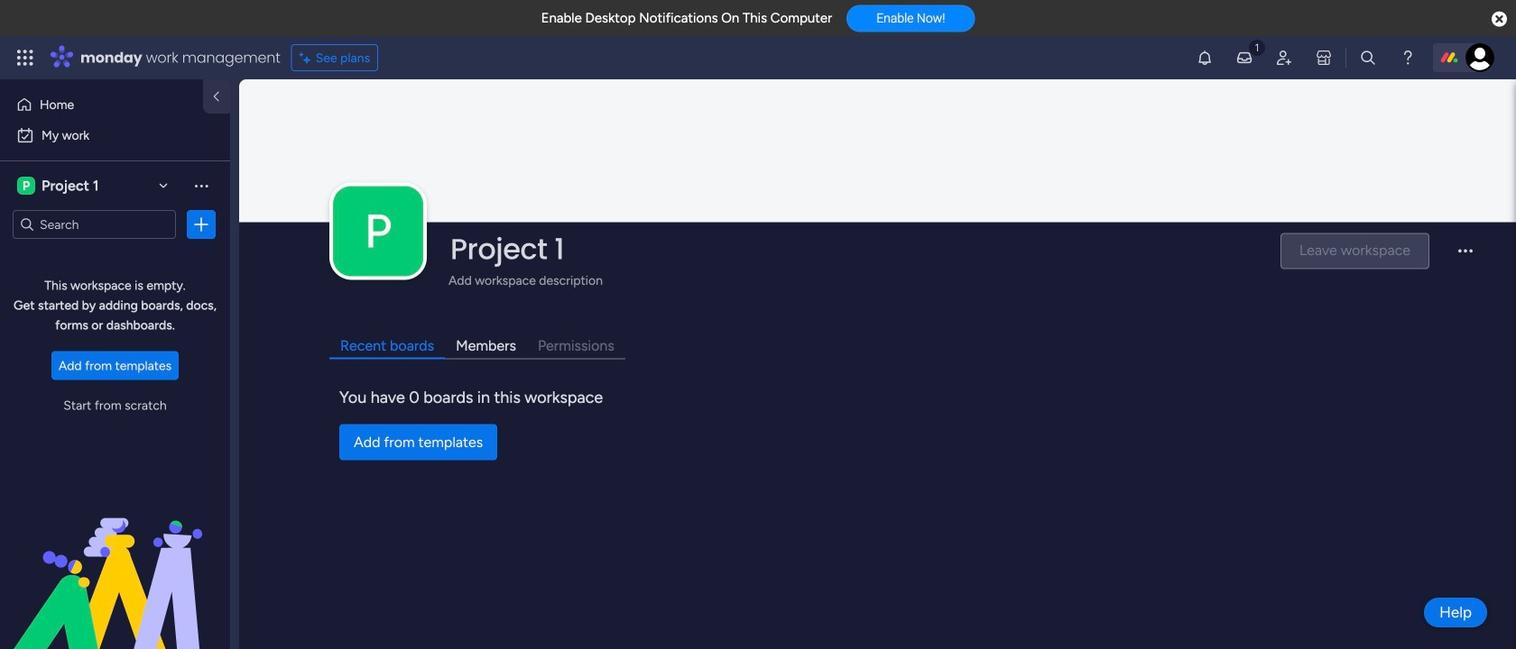 Task type: describe. For each thing, give the bounding box(es) containing it.
1 option from the top
[[11, 90, 192, 119]]

update feed image
[[1236, 49, 1254, 67]]

notifications image
[[1196, 49, 1214, 67]]

v2 ellipsis image
[[1458, 250, 1473, 265]]

monday marketplace image
[[1315, 49, 1333, 67]]

lottie animation image
[[0, 468, 230, 650]]

2 option from the top
[[11, 121, 219, 150]]

workspace selection element
[[17, 175, 101, 197]]

see plans image
[[299, 48, 316, 68]]

options image
[[192, 216, 210, 234]]



Task type: locate. For each thing, give the bounding box(es) containing it.
search everything image
[[1359, 49, 1377, 67]]

john smith image
[[1466, 43, 1495, 72]]

option down the select product 'icon'
[[11, 90, 192, 119]]

1 image
[[1249, 37, 1265, 57]]

None field
[[446, 231, 1265, 268]]

1 horizontal spatial workspace image
[[333, 186, 423, 277]]

option
[[11, 90, 192, 119], [11, 121, 219, 150]]

workspace options image
[[192, 177, 210, 195]]

Search in workspace field
[[38, 214, 151, 235]]

lottie animation element
[[0, 468, 230, 650]]

0 horizontal spatial workspace image
[[17, 176, 35, 196]]

help image
[[1399, 49, 1417, 67]]

1 vertical spatial option
[[11, 121, 219, 150]]

select product image
[[16, 49, 34, 67]]

option up 'workspace selection' element
[[11, 121, 219, 150]]

0 vertical spatial option
[[11, 90, 192, 119]]

invite members image
[[1275, 49, 1293, 67]]

dapulse close image
[[1492, 10, 1507, 29]]

workspace image
[[17, 176, 35, 196], [333, 186, 423, 277]]



Task type: vqa. For each thing, say whether or not it's contained in the screenshot.
field
yes



